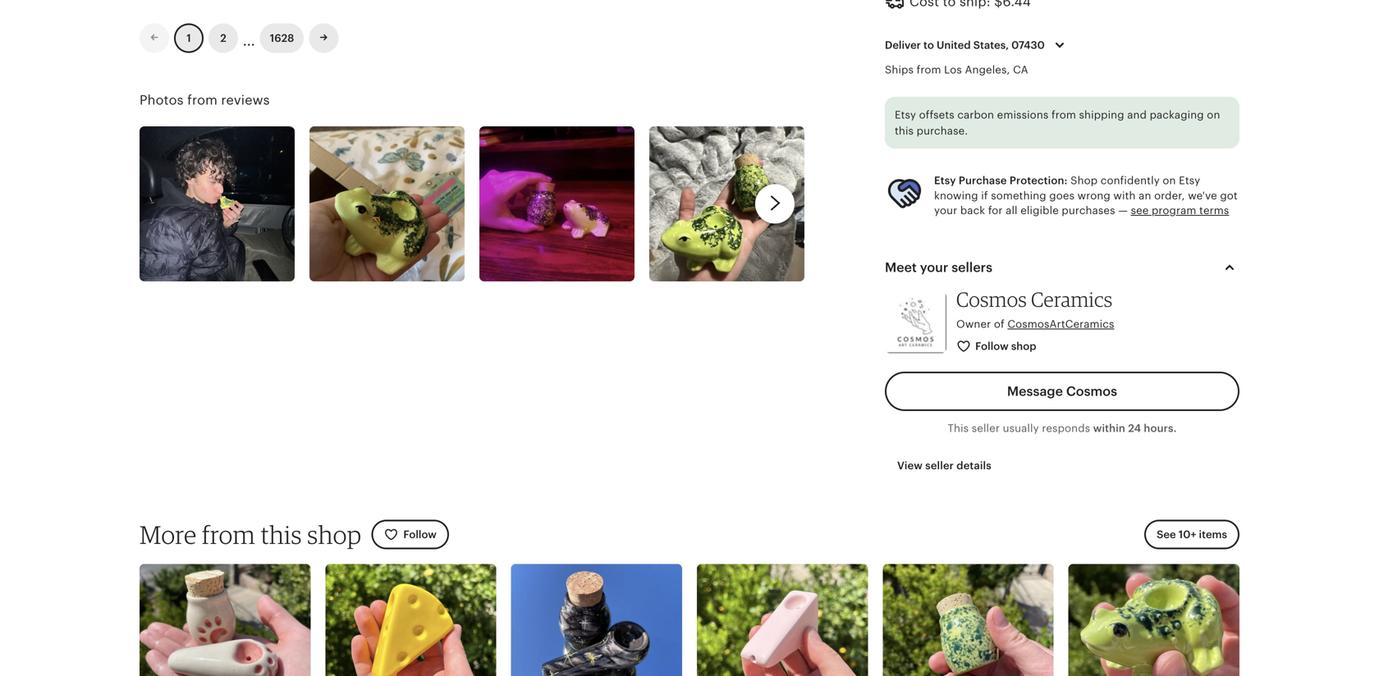 Task type: locate. For each thing, give the bounding box(es) containing it.
cosmos ceramics owner of cosmosartceramics
[[957, 287, 1115, 330]]

on inside etsy offsets carbon emissions from shipping and packaging on this purchase.
[[1208, 109, 1221, 121]]

1 vertical spatial your
[[920, 260, 949, 275]]

cat paw pipe & stash jar matching set, gift for smoker - unique ceramic pipes pretty gifts for her beautiful gift ideas image
[[140, 565, 311, 677]]

etsy offsets carbon emissions from shipping and packaging on this purchase.
[[895, 109, 1221, 137]]

cheese ceramic pipe, beautiful hand pipe 3.5" image
[[326, 565, 497, 677]]

etsy up knowing on the top of the page
[[935, 175, 956, 187]]

order,
[[1155, 190, 1186, 202]]

seller right view
[[926, 460, 954, 472]]

this
[[895, 125, 914, 137], [261, 520, 302, 550]]

—
[[1119, 205, 1128, 217]]

protection:
[[1010, 175, 1068, 187]]

owner
[[957, 318, 992, 330]]

within
[[1094, 423, 1126, 435]]

1 horizontal spatial this
[[895, 125, 914, 137]]

emissions
[[998, 109, 1049, 121]]

1
[[187, 32, 191, 44]]

shop down cosmos ceramics owner of cosmosartceramics
[[1012, 340, 1037, 353]]

see program terms
[[1131, 205, 1230, 217]]

1628 link
[[260, 23, 304, 53]]

on
[[1208, 109, 1221, 121], [1163, 175, 1177, 187]]

1 horizontal spatial on
[[1208, 109, 1221, 121]]

etsy up we've
[[1180, 175, 1201, 187]]

photos
[[140, 93, 184, 108]]

1 vertical spatial follow
[[404, 529, 437, 541]]

meet your sellers button
[[871, 248, 1255, 287]]

for
[[989, 205, 1003, 217]]

your
[[935, 205, 958, 217], [920, 260, 949, 275]]

items
[[1200, 529, 1228, 541]]

0 vertical spatial on
[[1208, 109, 1221, 121]]

shop left follow button
[[307, 520, 362, 550]]

0 vertical spatial cosmos
[[957, 287, 1027, 312]]

0 vertical spatial this
[[895, 125, 914, 137]]

0 vertical spatial follow
[[976, 340, 1009, 353]]

of
[[994, 318, 1005, 330]]

cosmos ceramics image
[[885, 292, 947, 353]]

offsets
[[920, 109, 955, 121]]

usually
[[1003, 423, 1040, 435]]

0 horizontal spatial cosmos
[[957, 287, 1027, 312]]

from left shipping
[[1052, 109, 1077, 121]]

packaging
[[1150, 109, 1205, 121]]

10+
[[1179, 529, 1197, 541]]

sellers
[[952, 260, 993, 275]]

shop
[[1012, 340, 1037, 353], [307, 520, 362, 550]]

0 vertical spatial seller
[[972, 423, 1000, 435]]

24
[[1129, 423, 1142, 435]]

1 horizontal spatial seller
[[972, 423, 1000, 435]]

etsy
[[895, 109, 917, 121], [935, 175, 956, 187], [1180, 175, 1201, 187]]

1628
[[270, 32, 294, 44]]

your right meet
[[920, 260, 949, 275]]

ships
[[885, 64, 914, 76]]

follow for follow
[[404, 529, 437, 541]]

0 vertical spatial shop
[[1012, 340, 1037, 353]]

1 horizontal spatial follow
[[976, 340, 1009, 353]]

2 horizontal spatial etsy
[[1180, 175, 1201, 187]]

0 horizontal spatial on
[[1163, 175, 1177, 187]]

wrong
[[1078, 190, 1111, 202]]

from right more
[[202, 520, 256, 550]]

from
[[917, 64, 942, 76], [187, 93, 218, 108], [1052, 109, 1077, 121], [202, 520, 256, 550]]

1 vertical spatial this
[[261, 520, 302, 550]]

we've
[[1189, 190, 1218, 202]]

1 vertical spatial cosmos
[[1067, 384, 1118, 399]]

1 horizontal spatial etsy
[[935, 175, 956, 187]]

confidently
[[1101, 175, 1160, 187]]

message cosmos button
[[885, 372, 1240, 412]]

0 horizontal spatial this
[[261, 520, 302, 550]]

something
[[992, 190, 1047, 202]]

deliver
[[885, 39, 921, 51]]

and
[[1128, 109, 1147, 121]]

…
[[243, 26, 255, 50]]

shop inside button
[[1012, 340, 1037, 353]]

frog pipe unique ceramic smoking hand pipes pretty girly froggy cute tiny pipe beautiful beautiful gifts for her funny gifts ideas image
[[1069, 565, 1240, 677]]

0 horizontal spatial follow
[[404, 529, 437, 541]]

0 horizontal spatial shop
[[307, 520, 362, 550]]

more
[[140, 520, 197, 550]]

view
[[898, 460, 923, 472]]

triangle pipe cute art tiny girly pipes handmade ceramic small pipes smoker gift hand pipes image
[[697, 565, 868, 677]]

seller
[[972, 423, 1000, 435], [926, 460, 954, 472]]

from right photos
[[187, 93, 218, 108]]

this inside etsy offsets carbon emissions from shipping and packaging on this purchase.
[[895, 125, 914, 137]]

see 10+ items link
[[1145, 520, 1240, 550]]

deliver to united states, 07430 button
[[873, 28, 1082, 62]]

this seller usually responds within 24 hours.
[[948, 423, 1177, 435]]

from for ships from los angeles, ca
[[917, 64, 942, 76]]

deliver to united states, 07430
[[885, 39, 1045, 51]]

your down knowing on the top of the page
[[935, 205, 958, 217]]

etsy inside etsy offsets carbon emissions from shipping and packaging on this purchase.
[[895, 109, 917, 121]]

from for photos from reviews
[[187, 93, 218, 108]]

0 vertical spatial your
[[935, 205, 958, 217]]

1 horizontal spatial shop
[[1012, 340, 1037, 353]]

cosmos up the within
[[1067, 384, 1118, 399]]

1 horizontal spatial cosmos
[[1067, 384, 1118, 399]]

cosmos
[[957, 287, 1027, 312], [1067, 384, 1118, 399]]

follow shop button
[[944, 332, 1051, 362]]

see
[[1157, 529, 1177, 541]]

seller right this at the right bottom of page
[[972, 423, 1000, 435]]

follow
[[976, 340, 1009, 353], [404, 529, 437, 541]]

meet your sellers
[[885, 260, 993, 275]]

view seller details link
[[885, 451, 1004, 481]]

shop
[[1071, 175, 1098, 187]]

on right packaging
[[1208, 109, 1221, 121]]

cosmos up of at the right top
[[957, 287, 1027, 312]]

2 link
[[209, 23, 238, 53]]

1 vertical spatial seller
[[926, 460, 954, 472]]

0 horizontal spatial etsy
[[895, 109, 917, 121]]

from left the los
[[917, 64, 942, 76]]

shipping
[[1080, 109, 1125, 121]]

on inside shop confidently on etsy knowing if something goes wrong with an order, we've got your back for all eligible purchases —
[[1163, 175, 1177, 187]]

etsy left offsets
[[895, 109, 917, 121]]

1 vertical spatial on
[[1163, 175, 1177, 187]]

on up order,
[[1163, 175, 1177, 187]]

0 horizontal spatial seller
[[926, 460, 954, 472]]



Task type: vqa. For each thing, say whether or not it's contained in the screenshot.
Minimal
no



Task type: describe. For each thing, give the bounding box(es) containing it.
message cosmos
[[1008, 384, 1118, 399]]

responds
[[1043, 423, 1091, 435]]

program
[[1152, 205, 1197, 217]]

your inside dropdown button
[[920, 260, 949, 275]]

ceramics
[[1032, 287, 1113, 312]]

seller for this
[[972, 423, 1000, 435]]

shop confidently on etsy knowing if something goes wrong with an order, we've got your back for all eligible purchases —
[[935, 175, 1238, 217]]

back
[[961, 205, 986, 217]]

small container with airtight natural cork lid - mini ceramic stash jar - hand painted miniature storage (frog style) image
[[883, 565, 1054, 677]]

follow button
[[372, 520, 449, 550]]

meet
[[885, 260, 917, 275]]

follow for follow shop
[[976, 340, 1009, 353]]

all
[[1006, 205, 1018, 217]]

united
[[937, 39, 971, 51]]

if
[[982, 190, 989, 202]]

details
[[957, 460, 992, 472]]

see program terms link
[[1131, 205, 1230, 217]]

purchase.
[[917, 125, 968, 137]]

to
[[924, 39, 935, 51]]

hours.
[[1144, 423, 1177, 435]]

reviews
[[221, 93, 270, 108]]

ships from los angeles, ca
[[885, 64, 1029, 76]]

cosmos inside button
[[1067, 384, 1118, 399]]

got
[[1221, 190, 1238, 202]]

cosmosartceramics
[[1008, 318, 1115, 330]]

cosmos inside cosmos ceramics owner of cosmosartceramics
[[957, 287, 1027, 312]]

2
[[220, 32, 226, 44]]

ca
[[1014, 64, 1029, 76]]

states,
[[974, 39, 1009, 51]]

an
[[1139, 190, 1152, 202]]

knowing
[[935, 190, 979, 202]]

view seller details
[[898, 460, 992, 472]]

with
[[1114, 190, 1136, 202]]

cosmosartceramics link
[[1008, 318, 1115, 330]]

from for more from this shop
[[202, 520, 256, 550]]

purchase
[[959, 175, 1007, 187]]

etsy purchase protection:
[[935, 175, 1068, 187]]

seller for view
[[926, 460, 954, 472]]

more from this shop
[[140, 520, 362, 550]]

pipe & stash jar set magic night, beautiful girly pipe, handmade unique design, collection hand pipe image
[[511, 565, 682, 677]]

see
[[1131, 205, 1149, 217]]

angeles,
[[965, 64, 1011, 76]]

goes
[[1050, 190, 1075, 202]]

1 vertical spatial shop
[[307, 520, 362, 550]]

purchases
[[1062, 205, 1116, 217]]

07430
[[1012, 39, 1045, 51]]

follow shop
[[976, 340, 1037, 353]]

message
[[1008, 384, 1064, 399]]

terms
[[1200, 205, 1230, 217]]

your inside shop confidently on etsy knowing if something goes wrong with an order, we've got your back for all eligible purchases —
[[935, 205, 958, 217]]

etsy for etsy offsets carbon emissions from shipping and packaging on this purchase.
[[895, 109, 917, 121]]

this
[[948, 423, 969, 435]]

etsy inside shop confidently on etsy knowing if something goes wrong with an order, we've got your back for all eligible purchases —
[[1180, 175, 1201, 187]]

photos from reviews
[[140, 93, 270, 108]]

los
[[945, 64, 963, 76]]

from inside etsy offsets carbon emissions from shipping and packaging on this purchase.
[[1052, 109, 1077, 121]]

etsy for etsy purchase protection:
[[935, 175, 956, 187]]

carbon
[[958, 109, 995, 121]]

eligible
[[1021, 205, 1059, 217]]

1 link
[[174, 23, 204, 53]]

see 10+ items
[[1157, 529, 1228, 541]]



